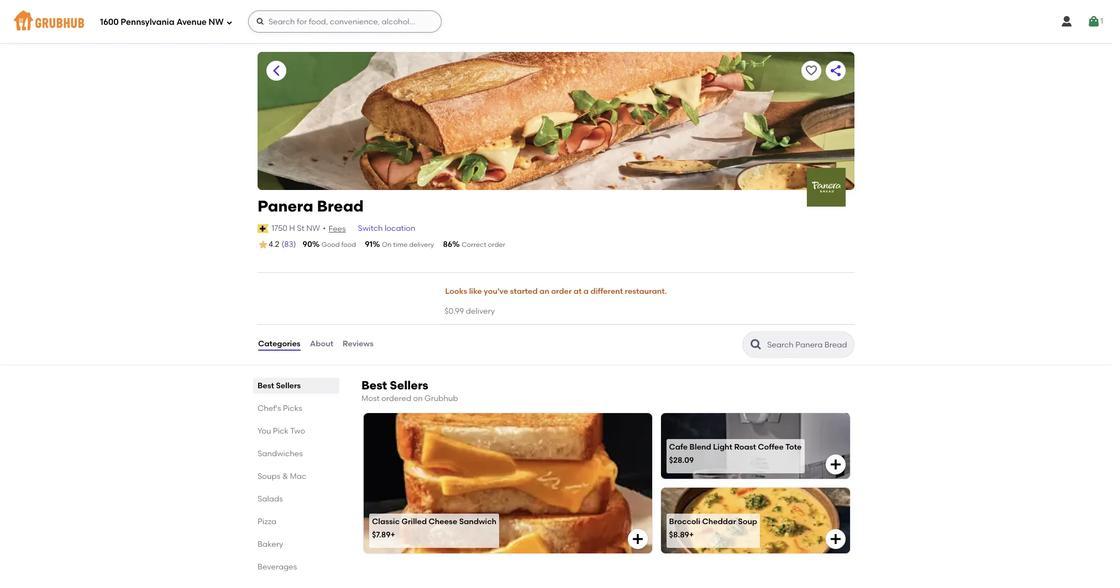 Task type: locate. For each thing, give the bounding box(es) containing it.
sandwiches
[[258, 449, 303, 459]]

order
[[488, 241, 505, 249], [551, 287, 572, 296]]

you've
[[484, 287, 508, 296]]

1 horizontal spatial nw
[[306, 224, 320, 233]]

about button
[[309, 325, 334, 365]]

sandwiches tab
[[258, 448, 335, 460]]

nw for 1750 h st nw
[[306, 224, 320, 233]]

&
[[282, 472, 288, 481]]

0 horizontal spatial +
[[391, 531, 395, 540]]

0 vertical spatial nw
[[209, 17, 224, 27]]

correct
[[462, 241, 486, 249]]

sellers up on
[[390, 378, 428, 392]]

1 horizontal spatial best
[[361, 378, 387, 392]]

2 vertical spatial svg image
[[829, 533, 842, 546]]

1 horizontal spatial sellers
[[390, 378, 428, 392]]

grilled
[[402, 517, 427, 527]]

sellers for best sellers most ordered on grubhub
[[390, 378, 428, 392]]

ordered
[[381, 394, 411, 403]]

1 vertical spatial delivery
[[466, 307, 495, 316]]

+ down classic
[[391, 531, 395, 540]]

1 vertical spatial order
[[551, 287, 572, 296]]

panera
[[258, 197, 313, 216]]

at
[[574, 287, 582, 296]]

mac
[[290, 472, 306, 481]]

delivery down like
[[466, 307, 495, 316]]

+
[[391, 531, 395, 540], [689, 531, 694, 540]]

share icon image
[[829, 64, 842, 77]]

+ down broccoli
[[689, 531, 694, 540]]

switch
[[358, 224, 383, 233]]

nw left •
[[306, 224, 320, 233]]

nw right avenue
[[209, 17, 224, 27]]

0 horizontal spatial nw
[[209, 17, 224, 27]]

best inside best sellers most ordered on grubhub
[[361, 378, 387, 392]]

save this restaurant button
[[801, 61, 821, 81]]

90
[[303, 240, 312, 249]]

91
[[365, 240, 373, 249]]

• fees
[[323, 224, 346, 234]]

0 vertical spatial svg image
[[1060, 15, 1073, 28]]

nw
[[209, 17, 224, 27], [306, 224, 320, 233]]

delivery right time
[[409, 241, 434, 249]]

blend
[[690, 443, 711, 452]]

1 horizontal spatial +
[[689, 531, 694, 540]]

bakery
[[258, 540, 283, 549]]

pizza tab
[[258, 516, 335, 528]]

1 vertical spatial svg image
[[829, 458, 842, 471]]

86
[[443, 240, 452, 249]]

1 horizontal spatial delivery
[[466, 307, 495, 316]]

cheddar
[[702, 517, 736, 527]]

search icon image
[[749, 338, 763, 351]]

best up most
[[361, 378, 387, 392]]

sellers up picks
[[276, 381, 301, 391]]

roast
[[734, 443, 756, 452]]

1 horizontal spatial order
[[551, 287, 572, 296]]

nw inside 1750 h st nw button
[[306, 224, 320, 233]]

soup
[[738, 517, 757, 527]]

nw for 1600 pennsylvania avenue nw
[[209, 17, 224, 27]]

1 vertical spatial nw
[[306, 224, 320, 233]]

0 vertical spatial order
[[488, 241, 505, 249]]

looks like you've started an order at a different restaurant. button
[[445, 280, 667, 304]]

sellers inside best sellers 'tab'
[[276, 381, 301, 391]]

categories
[[258, 340, 301, 349]]

classic grilled cheese sandwich $7.89 +
[[372, 517, 497, 540]]

svg image
[[1087, 15, 1100, 28], [256, 17, 265, 26], [226, 19, 233, 26], [631, 533, 644, 546]]

on
[[413, 394, 423, 403]]

sellers
[[390, 378, 428, 392], [276, 381, 301, 391]]

0 horizontal spatial delivery
[[409, 241, 434, 249]]

2 + from the left
[[689, 531, 694, 540]]

order left at
[[551, 287, 572, 296]]

panera bread logo image
[[807, 168, 846, 207]]

most
[[361, 394, 380, 403]]

you
[[258, 426, 271, 436]]

nw inside main navigation navigation
[[209, 17, 224, 27]]

avenue
[[176, 17, 207, 27]]

best inside 'tab'
[[258, 381, 274, 391]]

light
[[713, 443, 732, 452]]

0 horizontal spatial sellers
[[276, 381, 301, 391]]

food
[[341, 241, 356, 249]]

$8.89
[[669, 531, 689, 540]]

save this restaurant image
[[805, 64, 818, 77]]

main navigation navigation
[[0, 0, 1112, 43]]

a
[[584, 287, 589, 296]]

order inside button
[[551, 287, 572, 296]]

sellers inside best sellers most ordered on grubhub
[[390, 378, 428, 392]]

cafe
[[669, 443, 688, 452]]

best sellers most ordered on grubhub
[[361, 378, 458, 403]]

started
[[510, 287, 538, 296]]

cafe blend light roast coffee tote $28.09
[[669, 443, 802, 465]]

you pick two
[[258, 426, 305, 436]]

best
[[361, 378, 387, 392], [258, 381, 274, 391]]

categories button
[[258, 325, 301, 365]]

1 + from the left
[[391, 531, 395, 540]]

delivery
[[409, 241, 434, 249], [466, 307, 495, 316]]

salads tab
[[258, 493, 335, 505]]

Search Panera Bread search field
[[766, 340, 851, 350]]

you pick two tab
[[258, 425, 335, 437]]

svg image
[[1060, 15, 1073, 28], [829, 458, 842, 471], [829, 533, 842, 546]]

tote
[[785, 443, 802, 452]]

svg image inside main navigation navigation
[[1060, 15, 1073, 28]]

$0.99 delivery
[[445, 307, 495, 316]]

1750 h st nw
[[272, 224, 320, 233]]

order right correct
[[488, 241, 505, 249]]

0 horizontal spatial best
[[258, 381, 274, 391]]

best up chef's at left bottom
[[258, 381, 274, 391]]



Task type: vqa. For each thing, say whether or not it's contained in the screenshot.
added
no



Task type: describe. For each thing, give the bounding box(es) containing it.
on
[[382, 241, 392, 249]]

salads
[[258, 494, 283, 504]]

correct order
[[462, 241, 505, 249]]

best sellers tab
[[258, 380, 335, 392]]

picks
[[283, 404, 302, 413]]

panera bread
[[258, 197, 364, 216]]

best for best sellers
[[258, 381, 274, 391]]

about
[[310, 340, 333, 349]]

looks like you've started an order at a different restaurant.
[[445, 287, 667, 296]]

switch location button
[[357, 223, 416, 235]]

reviews button
[[342, 325, 374, 365]]

beverages tab
[[258, 561, 335, 573]]

classic
[[372, 517, 400, 527]]

Search for food, convenience, alcohol... search field
[[248, 11, 441, 33]]

svg image for broccoli cheddar soup $8.89 +
[[829, 533, 842, 546]]

broccoli cheddar soup $8.89 +
[[669, 517, 757, 540]]

switch location
[[358, 224, 415, 233]]

different
[[591, 287, 623, 296]]

1750
[[272, 224, 287, 233]]

restaurant.
[[625, 287, 667, 296]]

time
[[393, 241, 408, 249]]

st
[[297, 224, 304, 233]]

(83)
[[282, 240, 296, 249]]

like
[[469, 287, 482, 296]]

good food
[[322, 241, 356, 249]]

sellers for best sellers
[[276, 381, 301, 391]]

0 horizontal spatial order
[[488, 241, 505, 249]]

chef's picks tab
[[258, 403, 335, 414]]

soups
[[258, 472, 280, 481]]

bread
[[317, 197, 364, 216]]

svg image inside 1 button
[[1087, 15, 1100, 28]]

pick
[[273, 426, 288, 436]]

fees button
[[328, 223, 346, 235]]

coffee
[[758, 443, 784, 452]]

svg image for cafe blend light roast coffee tote $28.09
[[829, 458, 842, 471]]

soups & mac
[[258, 472, 306, 481]]

subscription pass image
[[258, 224, 269, 233]]

on time delivery
[[382, 241, 434, 249]]

+ inside broccoli cheddar soup $8.89 +
[[689, 531, 694, 540]]

an
[[540, 287, 549, 296]]

soups & mac tab
[[258, 471, 335, 482]]

pizza
[[258, 517, 276, 527]]

h
[[289, 224, 295, 233]]

1750 h st nw button
[[271, 223, 321, 235]]

$0.99
[[445, 307, 464, 316]]

two
[[290, 426, 305, 436]]

best sellers
[[258, 381, 301, 391]]

1 button
[[1087, 12, 1103, 32]]

4.2
[[269, 240, 279, 249]]

caret left icon image
[[270, 64, 283, 77]]

1600 pennsylvania avenue nw
[[100, 17, 224, 27]]

0 vertical spatial delivery
[[409, 241, 434, 249]]

+ inside classic grilled cheese sandwich $7.89 +
[[391, 531, 395, 540]]

$28.09
[[669, 456, 694, 465]]

best for best sellers most ordered on grubhub
[[361, 378, 387, 392]]

star icon image
[[258, 239, 269, 250]]

reviews
[[343, 340, 374, 349]]

grubhub
[[425, 394, 458, 403]]

cheese
[[429, 517, 457, 527]]

sandwich
[[459, 517, 497, 527]]

pennsylvania
[[121, 17, 174, 27]]

fees
[[329, 224, 346, 234]]

1600
[[100, 17, 119, 27]]

looks
[[445, 287, 467, 296]]

$7.89
[[372, 531, 391, 540]]

broccoli
[[669, 517, 700, 527]]

1
[[1100, 16, 1103, 26]]

beverages
[[258, 562, 297, 572]]

location
[[385, 224, 415, 233]]

•
[[323, 224, 326, 233]]

bakery tab
[[258, 539, 335, 550]]

chef's picks
[[258, 404, 302, 413]]

good
[[322, 241, 340, 249]]

chef's
[[258, 404, 281, 413]]



